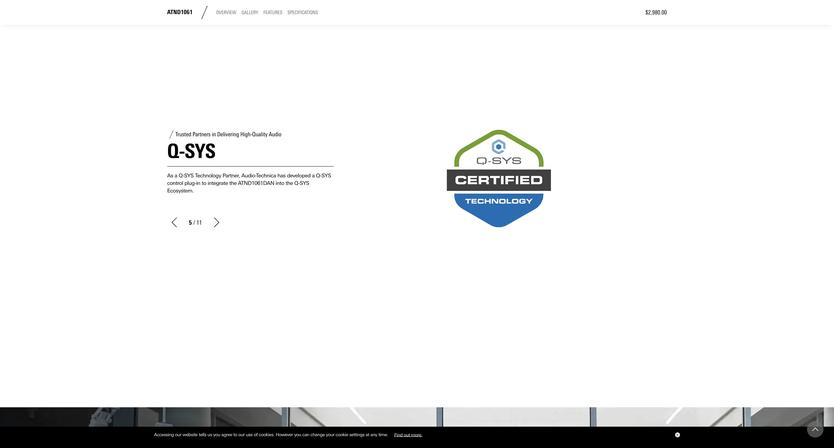 Task type: locate. For each thing, give the bounding box(es) containing it.
your
[[326, 432, 334, 438]]

trusted partners in delivering high-quality audio
[[175, 131, 281, 138]]

our left website
[[175, 432, 181, 438]]

of
[[254, 432, 258, 438]]

a right developed
[[312, 173, 315, 179]]

can
[[302, 432, 309, 438]]

delivering
[[217, 131, 239, 138]]

1 horizontal spatial a
[[312, 173, 315, 179]]

1 horizontal spatial our
[[238, 432, 245, 438]]

cross image
[[676, 434, 678, 437]]

integrate
[[208, 180, 228, 186]]

1 the from the left
[[229, 180, 237, 186]]

partners
[[193, 131, 211, 138]]

the
[[229, 180, 237, 186], [286, 180, 293, 186]]

11
[[196, 219, 202, 227]]

accessing
[[154, 432, 174, 438]]

q- right developed
[[316, 173, 321, 179]]

audio-
[[241, 173, 256, 179]]

2 a from the left
[[312, 173, 315, 179]]

find out more. link
[[389, 430, 427, 440]]

1 horizontal spatial to
[[233, 432, 237, 438]]

cookies.
[[259, 432, 275, 438]]

in
[[212, 131, 216, 138], [196, 180, 200, 186]]

specifications
[[288, 10, 318, 16]]

q-
[[167, 139, 185, 163], [179, 173, 184, 179], [316, 173, 321, 179], [294, 180, 300, 186]]

sys down developed
[[300, 180, 309, 186]]

5
[[189, 219, 192, 227]]

1 horizontal spatial the
[[286, 180, 293, 186]]

gallery
[[242, 10, 258, 16]]

0 horizontal spatial to
[[202, 180, 206, 186]]

as a q-sys technology partner, audio-technica has developed a q-sys control plug-in to integrate the atnd1061dan into the q-sys ecosystem.
[[167, 173, 331, 194]]

0 horizontal spatial a
[[175, 173, 177, 179]]

you right us
[[213, 432, 220, 438]]

0 horizontal spatial you
[[213, 432, 220, 438]]

however
[[276, 432, 293, 438]]

1 vertical spatial to
[[233, 432, 237, 438]]

a right the as
[[175, 173, 177, 179]]

1 a from the left
[[175, 173, 177, 179]]

has
[[277, 173, 286, 179]]

technology
[[195, 173, 221, 179]]

q- up the control
[[179, 173, 184, 179]]

0 vertical spatial to
[[202, 180, 206, 186]]

1 horizontal spatial in
[[212, 131, 216, 138]]

0 horizontal spatial the
[[229, 180, 237, 186]]

next slide image
[[212, 218, 222, 227]]

in down technology
[[196, 180, 200, 186]]

our left use
[[238, 432, 245, 438]]

1 vertical spatial in
[[196, 180, 200, 186]]

the right the into
[[286, 180, 293, 186]]

0 horizontal spatial in
[[196, 180, 200, 186]]

0 vertical spatial in
[[212, 131, 216, 138]]

you left can at bottom left
[[294, 432, 301, 438]]

atnd1061dan
[[238, 180, 274, 186]]

/
[[193, 219, 195, 227]]

accessing our website tells us you agree to our use of cookies. however you can change your cookie settings at any time.
[[154, 432, 389, 438]]

q-sys
[[167, 139, 215, 163]]

to right agree
[[233, 432, 237, 438]]

atnd1061
[[167, 9, 193, 16]]

to
[[202, 180, 206, 186], [233, 432, 237, 438]]

to down technology
[[202, 180, 206, 186]]

divider line image
[[198, 6, 211, 19]]

features
[[263, 10, 282, 16]]

1 horizontal spatial you
[[294, 432, 301, 438]]

a
[[175, 173, 177, 179], [312, 173, 315, 179]]

0 horizontal spatial our
[[175, 432, 181, 438]]

sys up the plug-
[[184, 173, 194, 179]]

our
[[175, 432, 181, 438], [238, 432, 245, 438]]

tells
[[199, 432, 206, 438]]

the down 'partner,'
[[229, 180, 237, 186]]

you
[[213, 432, 220, 438], [294, 432, 301, 438]]

overview
[[216, 10, 236, 16]]

time.
[[378, 432, 388, 438]]

out
[[404, 432, 410, 438]]

sys
[[185, 139, 215, 163], [184, 173, 194, 179], [321, 173, 331, 179], [300, 180, 309, 186]]

audio
[[269, 131, 281, 138]]

5 / 11
[[189, 219, 202, 227]]

in right partners
[[212, 131, 216, 138]]



Task type: describe. For each thing, give the bounding box(es) containing it.
control
[[167, 180, 183, 186]]

2 the from the left
[[286, 180, 293, 186]]

agree
[[221, 432, 232, 438]]

quality
[[252, 131, 268, 138]]

in inside the as a q-sys technology partner, audio-technica has developed a q-sys control plug-in to integrate the atnd1061dan into the q-sys ecosystem.
[[196, 180, 200, 186]]

previous slide image
[[169, 218, 179, 227]]

into
[[276, 180, 284, 186]]

settings
[[349, 432, 364, 438]]

trusted
[[175, 131, 191, 138]]

find out more.
[[394, 432, 422, 438]]

more.
[[411, 432, 422, 438]]

us
[[207, 432, 212, 438]]

any
[[370, 432, 377, 438]]

sys down partners
[[185, 139, 215, 163]]

$2,980.00
[[645, 9, 667, 16]]

2 our from the left
[[238, 432, 245, 438]]

sys right developed
[[321, 173, 331, 179]]

website
[[183, 432, 198, 438]]

plug-
[[184, 180, 196, 186]]

2 you from the left
[[294, 432, 301, 438]]

partner,
[[223, 173, 240, 179]]

change
[[310, 432, 325, 438]]

to inside the as a q-sys technology partner, audio-technica has developed a q-sys control plug-in to integrate the atnd1061dan into the q-sys ecosystem.
[[202, 180, 206, 186]]

developed
[[287, 173, 311, 179]]

find
[[394, 432, 403, 438]]

at
[[366, 432, 369, 438]]

ecosystem.
[[167, 188, 194, 194]]

use
[[246, 432, 253, 438]]

technica
[[256, 173, 276, 179]]

high-
[[240, 131, 252, 138]]

q- down trusted
[[167, 139, 185, 163]]

as
[[167, 173, 173, 179]]

cookie
[[336, 432, 348, 438]]

1 you from the left
[[213, 432, 220, 438]]

arrow up image
[[812, 427, 818, 433]]

q- down developed
[[294, 180, 300, 186]]

1 our from the left
[[175, 432, 181, 438]]



Task type: vqa. For each thing, say whether or not it's contained in the screenshot.
11
yes



